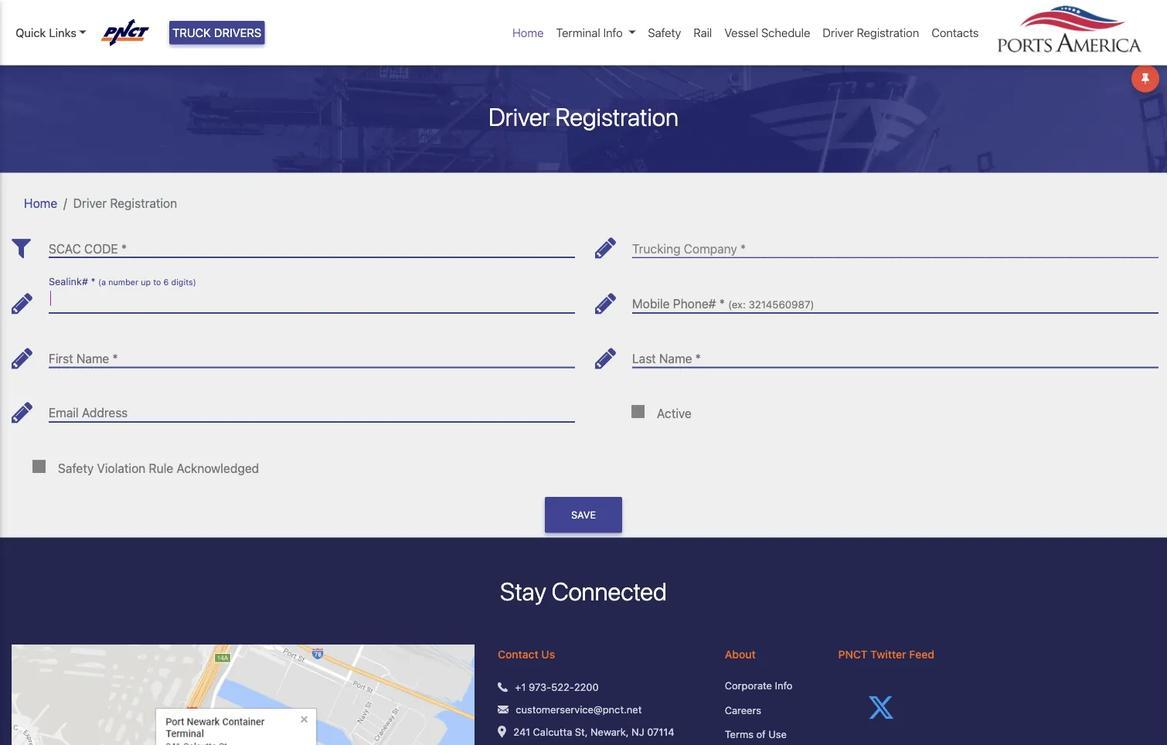 Task type: describe. For each thing, give the bounding box(es) containing it.
* for first name *
[[113, 351, 118, 366]]

last
[[633, 351, 656, 366]]

sealink#
[[49, 275, 88, 287]]

241 calcutta st, newark, nj 07114
[[514, 726, 675, 738]]

careers
[[725, 704, 762, 716]]

safety for safety violation rule acknowledged
[[58, 461, 94, 475]]

drivers
[[214, 26, 262, 39]]

connected
[[552, 577, 667, 606]]

name for first
[[76, 351, 109, 366]]

contacts link
[[926, 18, 986, 48]]

* left the (a
[[91, 275, 95, 287]]

code
[[84, 241, 118, 256]]

0 horizontal spatial driver registration
[[73, 196, 177, 210]]

quick links
[[15, 26, 76, 39]]

522-
[[552, 681, 575, 693]]

quick
[[15, 26, 46, 39]]

nj
[[632, 726, 645, 738]]

first name *
[[49, 351, 118, 366]]

customerservice@pnct.net
[[516, 704, 642, 715]]

schedule
[[762, 26, 811, 39]]

address
[[82, 406, 128, 421]]

terms
[[725, 729, 754, 740]]

info for corporate info
[[775, 680, 793, 692]]

stay connected
[[501, 577, 667, 606]]

(a
[[98, 277, 106, 287]]

* for last name *
[[696, 351, 701, 366]]

calcutta
[[533, 726, 573, 738]]

up
[[141, 277, 151, 287]]

corporate info
[[725, 680, 793, 692]]

2200
[[574, 681, 599, 693]]

safety violation rule acknowledged
[[58, 461, 259, 475]]

973-
[[529, 681, 552, 693]]

rule
[[149, 461, 173, 475]]

last name *
[[633, 351, 701, 366]]

us
[[542, 648, 555, 661]]

trucking company *
[[633, 241, 746, 256]]

terms of use
[[725, 729, 787, 740]]

1 horizontal spatial home
[[513, 26, 544, 39]]

1 vertical spatial registration
[[556, 102, 679, 131]]

save
[[572, 509, 596, 521]]

SCAC CODE * search field
[[49, 229, 575, 258]]

acknowledged
[[177, 461, 259, 475]]

driver registration link
[[817, 18, 926, 48]]

+1
[[515, 681, 526, 693]]

* for trucking company *
[[741, 241, 746, 256]]

trucking
[[633, 241, 681, 256]]

stay
[[501, 577, 547, 606]]

0 vertical spatial driver
[[823, 26, 854, 39]]

(ex:
[[729, 299, 746, 311]]

1 horizontal spatial driver
[[489, 102, 550, 131]]

Last Name * text field
[[633, 339, 1159, 368]]

email
[[49, 406, 79, 421]]

truck drivers
[[173, 26, 262, 39]]

vessel schedule link
[[719, 18, 817, 48]]

Trucking Company * text field
[[633, 229, 1159, 258]]

number
[[108, 277, 139, 287]]

save button
[[545, 497, 623, 533]]



Task type: vqa. For each thing, say whether or not it's contained in the screenshot.
Connected
yes



Task type: locate. For each thing, give the bounding box(es) containing it.
0 horizontal spatial driver
[[73, 196, 107, 210]]

name right first
[[76, 351, 109, 366]]

quick links link
[[15, 24, 86, 41]]

truck
[[173, 26, 211, 39]]

2 vertical spatial registration
[[110, 196, 177, 210]]

First Name * text field
[[49, 339, 575, 368]]

vessel schedule
[[725, 26, 811, 39]]

driver
[[823, 26, 854, 39], [489, 102, 550, 131], [73, 196, 107, 210]]

safety link
[[642, 18, 688, 48]]

phone#
[[673, 297, 717, 311]]

home link
[[507, 18, 550, 48], [24, 196, 57, 210]]

corporate
[[725, 680, 773, 692]]

home up "scac"
[[24, 196, 57, 210]]

feed
[[910, 648, 935, 661]]

info
[[604, 26, 623, 39], [775, 680, 793, 692]]

vessel
[[725, 26, 759, 39]]

info right terminal
[[604, 26, 623, 39]]

newark,
[[591, 726, 629, 738]]

0 horizontal spatial info
[[604, 26, 623, 39]]

home
[[513, 26, 544, 39], [24, 196, 57, 210]]

0 horizontal spatial safety
[[58, 461, 94, 475]]

1 horizontal spatial registration
[[556, 102, 679, 131]]

safety left violation
[[58, 461, 94, 475]]

home link left terminal
[[507, 18, 550, 48]]

sealink# * (a number up to 6 digits)
[[49, 275, 196, 287]]

first
[[49, 351, 73, 366]]

email address
[[49, 406, 128, 421]]

0 vertical spatial safety
[[648, 26, 682, 39]]

241 calcutta st, newark, nj 07114 link
[[514, 725, 675, 740]]

2 vertical spatial driver
[[73, 196, 107, 210]]

0 vertical spatial registration
[[857, 26, 920, 39]]

rail link
[[688, 18, 719, 48]]

0 vertical spatial home link
[[507, 18, 550, 48]]

use
[[769, 729, 787, 740]]

1 horizontal spatial info
[[775, 680, 793, 692]]

0 vertical spatial driver registration
[[823, 26, 920, 39]]

07114
[[648, 726, 675, 738]]

mobile
[[633, 297, 670, 311]]

1 vertical spatial info
[[775, 680, 793, 692]]

twitter
[[871, 648, 907, 661]]

*
[[121, 241, 127, 256], [741, 241, 746, 256], [91, 275, 95, 287], [720, 297, 725, 311], [113, 351, 118, 366], [696, 351, 701, 366]]

driver registration
[[823, 26, 920, 39], [489, 102, 679, 131], [73, 196, 177, 210]]

active
[[657, 406, 692, 421]]

* for mobile phone# * (ex: 3214560987)
[[720, 297, 725, 311]]

* right first
[[113, 351, 118, 366]]

customerservice@pnct.net link
[[516, 702, 642, 717]]

0 vertical spatial home
[[513, 26, 544, 39]]

scac
[[49, 241, 81, 256]]

terminal
[[556, 26, 601, 39]]

mobile phone# * (ex: 3214560987)
[[633, 297, 815, 311]]

pnct twitter feed
[[839, 648, 935, 661]]

+1 973-522-2200 link
[[515, 680, 599, 695]]

name
[[76, 351, 109, 366], [660, 351, 693, 366]]

* right last
[[696, 351, 701, 366]]

* for scac code *
[[121, 241, 127, 256]]

careers link
[[725, 703, 816, 718]]

contacts
[[932, 26, 980, 39]]

home left terminal
[[513, 26, 544, 39]]

contact us
[[498, 648, 555, 661]]

pnct
[[839, 648, 868, 661]]

info for terminal info
[[604, 26, 623, 39]]

* right company
[[741, 241, 746, 256]]

truck drivers link
[[169, 21, 265, 44]]

scac code *
[[49, 241, 127, 256]]

safety
[[648, 26, 682, 39], [58, 461, 94, 475]]

1 vertical spatial home
[[24, 196, 57, 210]]

safety left rail link
[[648, 26, 682, 39]]

0 horizontal spatial home
[[24, 196, 57, 210]]

2 horizontal spatial driver
[[823, 26, 854, 39]]

links
[[49, 26, 76, 39]]

1 horizontal spatial safety
[[648, 26, 682, 39]]

2 vertical spatial driver registration
[[73, 196, 177, 210]]

2 horizontal spatial driver registration
[[823, 26, 920, 39]]

1 horizontal spatial driver registration
[[489, 102, 679, 131]]

terms of use link
[[725, 727, 816, 742]]

safety for safety
[[648, 26, 682, 39]]

1 vertical spatial driver
[[489, 102, 550, 131]]

3214560987)
[[749, 299, 815, 311]]

0 horizontal spatial name
[[76, 351, 109, 366]]

1 horizontal spatial home link
[[507, 18, 550, 48]]

company
[[684, 241, 738, 256]]

contact
[[498, 648, 539, 661]]

violation
[[97, 461, 146, 475]]

1 vertical spatial home link
[[24, 196, 57, 210]]

terminal info link
[[550, 18, 642, 48]]

None text field
[[633, 285, 1159, 313]]

digits)
[[171, 277, 196, 287]]

name right last
[[660, 351, 693, 366]]

info up the careers link
[[775, 680, 793, 692]]

1 horizontal spatial name
[[660, 351, 693, 366]]

terminal info
[[556, 26, 623, 39]]

of
[[757, 729, 766, 740]]

+1 973-522-2200
[[515, 681, 599, 693]]

2 horizontal spatial registration
[[857, 26, 920, 39]]

corporate info link
[[725, 679, 816, 694]]

* right code
[[121, 241, 127, 256]]

info inside terminal info link
[[604, 26, 623, 39]]

info inside the corporate info link
[[775, 680, 793, 692]]

0 vertical spatial info
[[604, 26, 623, 39]]

about
[[725, 648, 756, 661]]

Email Address text field
[[49, 394, 575, 422]]

None text field
[[49, 285, 575, 313]]

* left (ex:
[[720, 297, 725, 311]]

0 horizontal spatial registration
[[110, 196, 177, 210]]

rail
[[694, 26, 713, 39]]

2 name from the left
[[660, 351, 693, 366]]

home link up "scac"
[[24, 196, 57, 210]]

1 vertical spatial safety
[[58, 461, 94, 475]]

st,
[[575, 726, 588, 738]]

name for last
[[660, 351, 693, 366]]

241
[[514, 726, 531, 738]]

6
[[164, 277, 169, 287]]

registration
[[857, 26, 920, 39], [556, 102, 679, 131], [110, 196, 177, 210]]

1 name from the left
[[76, 351, 109, 366]]

1 vertical spatial driver registration
[[489, 102, 679, 131]]

to
[[153, 277, 161, 287]]

0 horizontal spatial home link
[[24, 196, 57, 210]]



